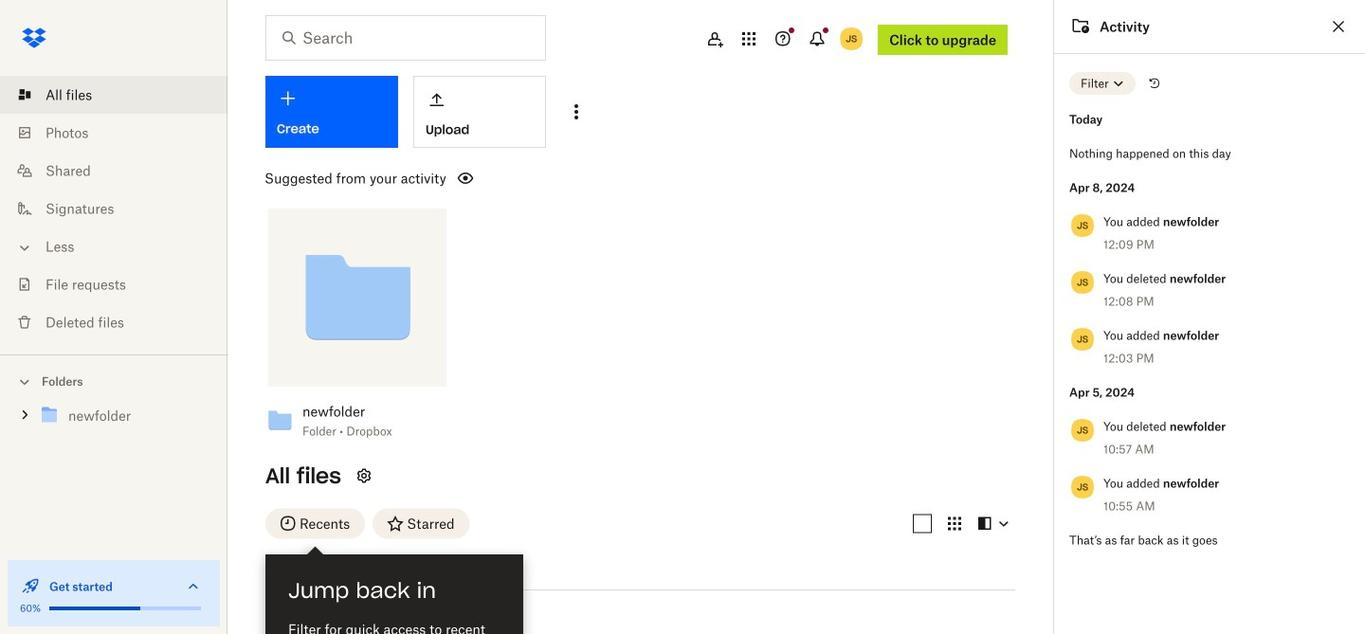 Task type: vqa. For each thing, say whether or not it's contained in the screenshot.
Tab List
no



Task type: describe. For each thing, give the bounding box(es) containing it.
less image
[[15, 238, 34, 257]]

dropbox image
[[15, 19, 53, 57]]

close right sidebar image
[[1328, 15, 1350, 38]]

folder, newfolder row
[[266, 610, 501, 634]]

rewind this folder image
[[1147, 76, 1162, 91]]



Task type: locate. For each thing, give the bounding box(es) containing it.
list item
[[0, 76, 228, 114]]

list
[[0, 64, 228, 355]]

getting started progress progress bar
[[49, 607, 140, 611]]

Search in folder "Dropbox" text field
[[302, 27, 506, 49]]

folder settings image
[[353, 465, 375, 488]]



